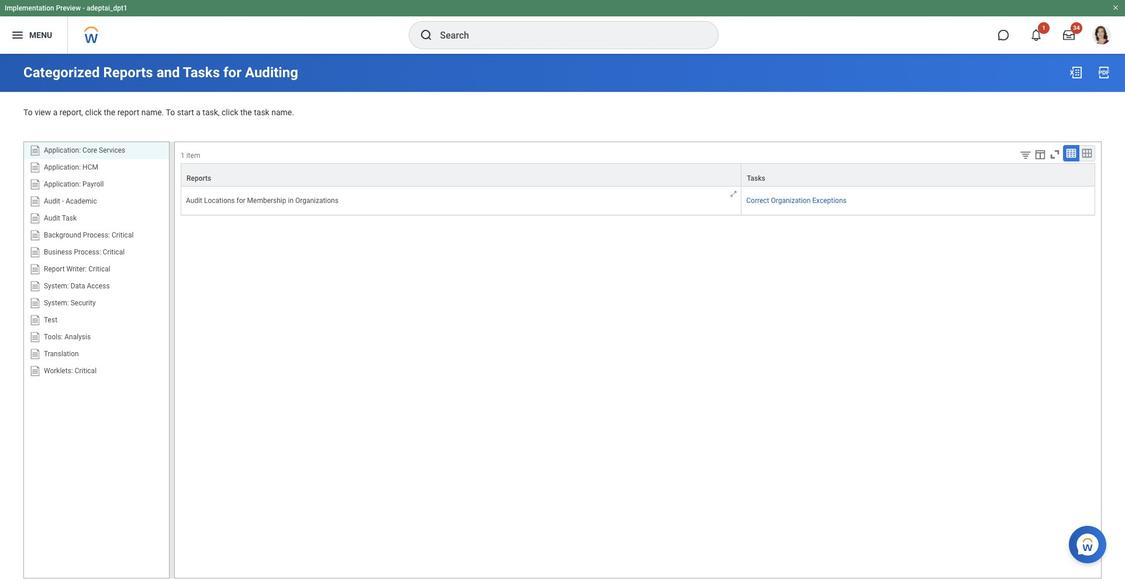 Task type: describe. For each thing, give the bounding box(es) containing it.
0 horizontal spatial reports
[[103, 64, 153, 81]]

row containing audit locations for membership in organizations
[[181, 186, 1096, 215]]

1 for 1
[[1042, 25, 1046, 31]]

notifications large image
[[1031, 29, 1042, 41]]

close environment banner image
[[1113, 4, 1120, 11]]

security
[[71, 299, 96, 307]]

select to filter grid data image
[[1020, 148, 1032, 161]]

view printable version (pdf) image
[[1097, 66, 1111, 80]]

test
[[44, 316, 57, 324]]

1 the from the left
[[104, 108, 115, 117]]

fullscreen image
[[1049, 148, 1062, 161]]

process: for business
[[74, 248, 101, 256]]

audit for audit task
[[44, 214, 60, 222]]

Search Workday  search field
[[440, 22, 694, 48]]

organizations
[[295, 196, 339, 205]]

organization
[[771, 196, 811, 205]]

business process: critical
[[44, 248, 125, 256]]

1 for 1 item
[[181, 151, 185, 159]]

tasks button
[[742, 164, 1095, 186]]

to view a report, click the report name. to start a task, click the task name.
[[23, 108, 294, 117]]

application: for application: hcm
[[44, 163, 81, 171]]

categorized reports and tasks for auditing
[[23, 64, 298, 81]]

tools:
[[44, 333, 63, 341]]

report writer: critical
[[44, 265, 110, 273]]

business
[[44, 248, 72, 256]]

audit locations for membership in organizations
[[186, 196, 339, 205]]

correct organization exceptions
[[747, 196, 847, 205]]

grow image
[[730, 189, 738, 198]]

tools: analysis
[[44, 333, 91, 341]]

implementation preview -   adeptai_dpt1
[[5, 4, 127, 12]]

academic
[[66, 197, 97, 205]]

2 the from the left
[[240, 108, 252, 117]]

system: data access
[[44, 282, 110, 290]]

for inside cell
[[237, 196, 245, 205]]

2 a from the left
[[196, 108, 201, 117]]

click to view/edit grid preferences image
[[1034, 148, 1047, 161]]

justify image
[[11, 28, 25, 42]]

hcm
[[83, 163, 98, 171]]

reports inside popup button
[[187, 174, 211, 182]]

1 click from the left
[[85, 108, 102, 117]]

analysis
[[64, 333, 91, 341]]

process: for background
[[83, 231, 110, 239]]

34 button
[[1056, 22, 1083, 48]]

task
[[254, 108, 270, 117]]

core
[[83, 146, 97, 154]]

export to excel image
[[1069, 66, 1083, 80]]

worklets:
[[44, 367, 73, 375]]

34
[[1074, 25, 1080, 31]]

2 to from the left
[[166, 108, 175, 117]]

services
[[99, 146, 125, 154]]

audit for audit - academic
[[44, 197, 60, 205]]

row containing reports
[[181, 163, 1096, 186]]

payroll
[[83, 180, 104, 188]]

audit locations for membership in organizations cell
[[181, 186, 742, 215]]

0 vertical spatial tasks
[[183, 64, 220, 81]]

in
[[288, 196, 294, 205]]

start
[[177, 108, 194, 117]]

background process: critical
[[44, 231, 134, 239]]

application: hcm
[[44, 163, 98, 171]]

table image
[[1066, 147, 1077, 159]]

application: core services
[[44, 146, 125, 154]]

critical for report writer: critical
[[88, 265, 110, 273]]

critical for background process: critical
[[112, 231, 134, 239]]

application: payroll
[[44, 180, 104, 188]]



Task type: locate. For each thing, give the bounding box(es) containing it.
1 system: from the top
[[44, 282, 69, 290]]

and
[[157, 64, 180, 81]]

name. right task
[[272, 108, 294, 117]]

2 name. from the left
[[272, 108, 294, 117]]

2 row from the top
[[181, 186, 1096, 215]]

0 horizontal spatial 1
[[181, 151, 185, 159]]

reports
[[103, 64, 153, 81], [187, 174, 211, 182]]

critical
[[112, 231, 134, 239], [103, 248, 125, 256], [88, 265, 110, 273], [75, 367, 97, 375]]

critical for business process: critical
[[103, 248, 125, 256]]

system: security
[[44, 299, 96, 307]]

1 horizontal spatial a
[[196, 108, 201, 117]]

click right task,
[[222, 108, 238, 117]]

audit
[[186, 196, 202, 205], [44, 197, 60, 205], [44, 214, 60, 222]]

0 vertical spatial reports
[[103, 64, 153, 81]]

1 to from the left
[[23, 108, 33, 117]]

- inside categorized reports and tasks for auditing main content
[[62, 197, 64, 205]]

report
[[117, 108, 139, 117]]

system: for system: security
[[44, 299, 69, 307]]

audit for audit locations for membership in organizations
[[186, 196, 202, 205]]

name.
[[141, 108, 164, 117], [272, 108, 294, 117]]

locations
[[204, 196, 235, 205]]

click
[[85, 108, 102, 117], [222, 108, 238, 117]]

expand table image
[[1082, 147, 1093, 159]]

inbox large image
[[1063, 29, 1075, 41]]

1 vertical spatial reports
[[187, 174, 211, 182]]

task
[[62, 214, 77, 222]]

3 application: from the top
[[44, 180, 81, 188]]

application: for application: payroll
[[44, 180, 81, 188]]

0 horizontal spatial click
[[85, 108, 102, 117]]

1 horizontal spatial 1
[[1042, 25, 1046, 31]]

translation
[[44, 350, 79, 358]]

1 button
[[1024, 22, 1050, 48]]

critical up access
[[88, 265, 110, 273]]

view
[[35, 108, 51, 117]]

menu banner
[[0, 0, 1125, 54]]

0 horizontal spatial a
[[53, 108, 58, 117]]

to left the 'view'
[[23, 108, 33, 117]]

to
[[23, 108, 33, 117], [166, 108, 175, 117]]

menu button
[[0, 16, 67, 54]]

critical right worklets:
[[75, 367, 97, 375]]

adeptai_dpt1
[[87, 4, 127, 12]]

application: for application: core services
[[44, 146, 81, 154]]

tasks up correct
[[747, 174, 766, 182]]

1 row from the top
[[181, 163, 1096, 186]]

process: down background process: critical
[[74, 248, 101, 256]]

audit left locations at the left of page
[[186, 196, 202, 205]]

data
[[71, 282, 85, 290]]

for left auditing
[[223, 64, 242, 81]]

tasks right and on the left of the page
[[183, 64, 220, 81]]

1 application: from the top
[[44, 146, 81, 154]]

0 horizontal spatial to
[[23, 108, 33, 117]]

row
[[181, 163, 1096, 186], [181, 186, 1096, 215]]

a right the 'view'
[[53, 108, 58, 117]]

application:
[[44, 146, 81, 154], [44, 163, 81, 171], [44, 180, 81, 188]]

1 horizontal spatial the
[[240, 108, 252, 117]]

1 vertical spatial system:
[[44, 299, 69, 307]]

correct organization exceptions link
[[747, 196, 847, 205]]

audit - academic
[[44, 197, 97, 205]]

2 click from the left
[[222, 108, 238, 117]]

0 vertical spatial process:
[[83, 231, 110, 239]]

membership
[[247, 196, 286, 205]]

categorized
[[23, 64, 100, 81]]

search image
[[419, 28, 433, 42]]

for right locations at the left of page
[[237, 196, 245, 205]]

0 horizontal spatial the
[[104, 108, 115, 117]]

tasks inside popup button
[[747, 174, 766, 182]]

categorized reports and tasks for auditing main content
[[0, 54, 1125, 582]]

a right start
[[196, 108, 201, 117]]

0 vertical spatial 1
[[1042, 25, 1046, 31]]

report
[[44, 265, 65, 273]]

audit up audit task
[[44, 197, 60, 205]]

reports up report at left
[[103, 64, 153, 81]]

0 vertical spatial for
[[223, 64, 242, 81]]

preview
[[56, 4, 81, 12]]

reports down item at the top left of the page
[[187, 174, 211, 182]]

the left report at left
[[104, 108, 115, 117]]

1 vertical spatial application:
[[44, 163, 81, 171]]

1 vertical spatial 1
[[181, 151, 185, 159]]

1 horizontal spatial click
[[222, 108, 238, 117]]

critical down background process: critical
[[103, 248, 125, 256]]

application: up application: hcm
[[44, 146, 81, 154]]

1 horizontal spatial -
[[83, 4, 85, 12]]

1 left item at the top left of the page
[[181, 151, 185, 159]]

toolbar
[[1011, 145, 1096, 163]]

1 inside categorized reports and tasks for auditing main content
[[181, 151, 185, 159]]

worklets: critical
[[44, 367, 97, 375]]

tasks
[[183, 64, 220, 81], [747, 174, 766, 182]]

audit task
[[44, 214, 77, 222]]

1 vertical spatial tasks
[[747, 174, 766, 182]]

process: up business process: critical
[[83, 231, 110, 239]]

access
[[87, 282, 110, 290]]

exceptions
[[813, 196, 847, 205]]

the
[[104, 108, 115, 117], [240, 108, 252, 117]]

1 inside "button"
[[1042, 25, 1046, 31]]

system: up test
[[44, 299, 69, 307]]

1
[[1042, 25, 1046, 31], [181, 151, 185, 159]]

- up audit task
[[62, 197, 64, 205]]

menu
[[29, 30, 52, 40]]

application: up application: payroll
[[44, 163, 81, 171]]

critical up business process: critical
[[112, 231, 134, 239]]

system:
[[44, 282, 69, 290], [44, 299, 69, 307]]

1 right "notifications large" image
[[1042, 25, 1046, 31]]

1 a from the left
[[53, 108, 58, 117]]

writer:
[[66, 265, 87, 273]]

toolbar inside categorized reports and tasks for auditing main content
[[1011, 145, 1096, 163]]

1 vertical spatial process:
[[74, 248, 101, 256]]

to left start
[[166, 108, 175, 117]]

audit left task
[[44, 214, 60, 222]]

a
[[53, 108, 58, 117], [196, 108, 201, 117]]

0 horizontal spatial tasks
[[183, 64, 220, 81]]

correct
[[747, 196, 770, 205]]

2 system: from the top
[[44, 299, 69, 307]]

for
[[223, 64, 242, 81], [237, 196, 245, 205]]

2 vertical spatial application:
[[44, 180, 81, 188]]

1 horizontal spatial tasks
[[747, 174, 766, 182]]

- inside the menu banner
[[83, 4, 85, 12]]

system: for system: data access
[[44, 282, 69, 290]]

auditing
[[245, 64, 298, 81]]

the left task
[[240, 108, 252, 117]]

0 horizontal spatial -
[[62, 197, 64, 205]]

implementation
[[5, 4, 54, 12]]

1 item
[[181, 151, 200, 159]]

1 horizontal spatial to
[[166, 108, 175, 117]]

-
[[83, 4, 85, 12], [62, 197, 64, 205]]

task,
[[203, 108, 220, 117]]

click right report,
[[85, 108, 102, 117]]

application: up the audit - academic
[[44, 180, 81, 188]]

system: down report
[[44, 282, 69, 290]]

- right preview
[[83, 4, 85, 12]]

process:
[[83, 231, 110, 239], [74, 248, 101, 256]]

reports button
[[181, 164, 741, 186]]

name. right report at left
[[141, 108, 164, 117]]

0 vertical spatial application:
[[44, 146, 81, 154]]

report,
[[60, 108, 83, 117]]

background
[[44, 231, 81, 239]]

0 vertical spatial -
[[83, 4, 85, 12]]

1 vertical spatial -
[[62, 197, 64, 205]]

0 vertical spatial system:
[[44, 282, 69, 290]]

item
[[186, 151, 200, 159]]

1 name. from the left
[[141, 108, 164, 117]]

1 horizontal spatial name.
[[272, 108, 294, 117]]

2 application: from the top
[[44, 163, 81, 171]]

audit inside cell
[[186, 196, 202, 205]]

1 horizontal spatial reports
[[187, 174, 211, 182]]

profile logan mcneil image
[[1093, 26, 1111, 47]]

0 horizontal spatial name.
[[141, 108, 164, 117]]

1 vertical spatial for
[[237, 196, 245, 205]]



Task type: vqa. For each thing, say whether or not it's contained in the screenshot.
related actions image
no



